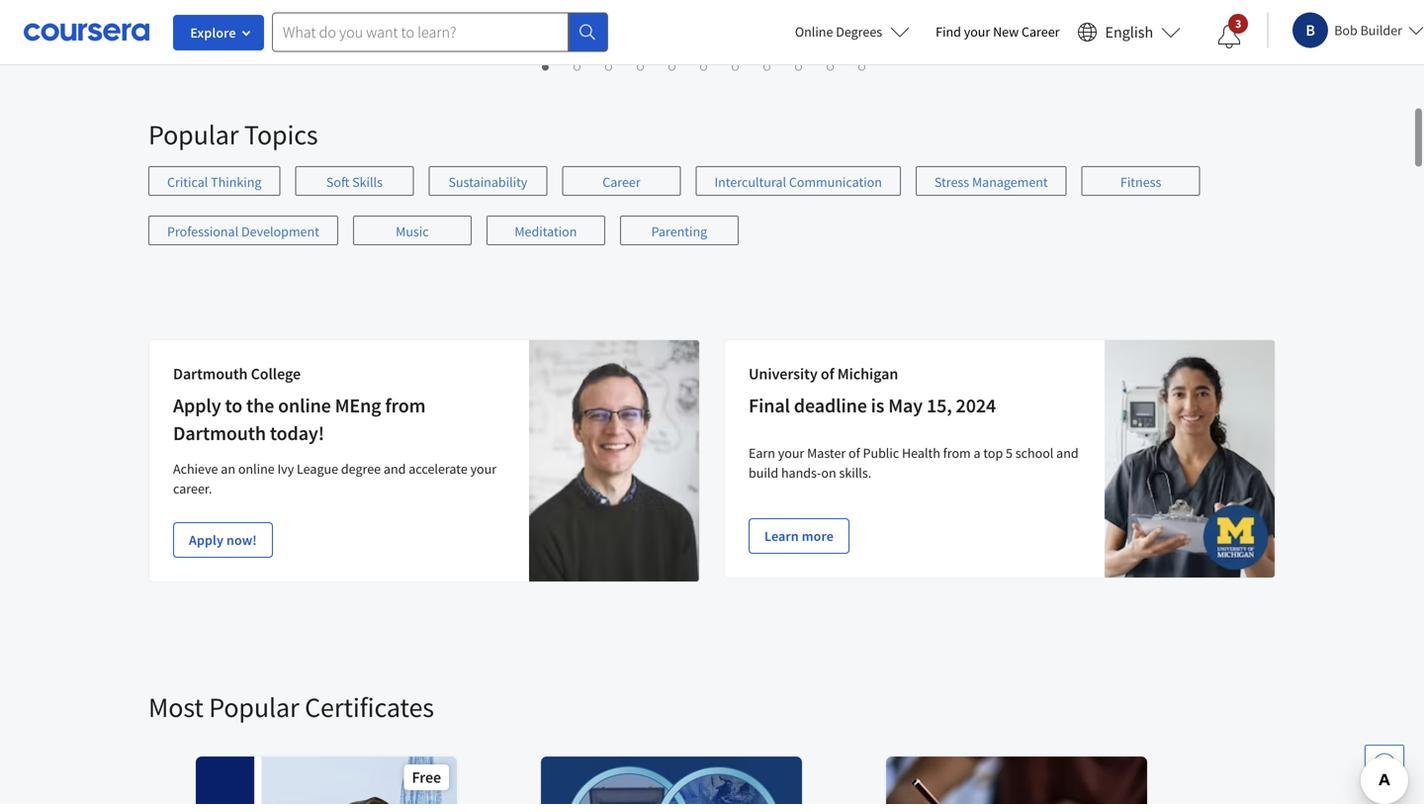 Task type: describe. For each thing, give the bounding box(es) containing it.
english
[[1106, 22, 1154, 42]]

apply to the online meng from dartmouth today! link
[[173, 393, 426, 446]]

bob
[[1335, 21, 1358, 39]]

hands-
[[782, 464, 822, 482]]

and inside achieve an online ivy league degree and accelerate your career.
[[384, 460, 406, 478]]

11
[[854, 56, 870, 75]]

2024
[[956, 393, 997, 418]]

2
[[569, 56, 577, 75]]

more
[[802, 527, 834, 545]]

on
[[822, 464, 837, 482]]

4 button
[[627, 54, 651, 77]]

university
[[749, 364, 818, 384]]

intercultural communication
[[715, 173, 883, 191]]

university of michigan final deadline is may 15, 2024
[[749, 364, 997, 418]]

college
[[251, 364, 301, 384]]

soft
[[326, 173, 350, 191]]

11 button
[[849, 54, 872, 77]]

a
[[974, 444, 981, 462]]

meditation link
[[487, 216, 606, 245]]

apply now!
[[189, 531, 257, 549]]

find your new career
[[936, 23, 1060, 41]]

most popular certificates carousel element
[[148, 630, 1425, 805]]

thinking
[[211, 173, 262, 191]]

critical thinking
[[167, 173, 262, 191]]

7 button
[[722, 54, 746, 77]]

final
[[749, 393, 791, 418]]

1 dartmouth from the top
[[173, 364, 248, 384]]

degree
[[341, 460, 381, 478]]

sustainability
[[449, 173, 528, 191]]

and inside earn your master of public health from a top 5 school and build hands-on skills.
[[1057, 444, 1079, 462]]

may
[[889, 393, 923, 418]]

1 vertical spatial apply
[[189, 531, 224, 549]]

ivy
[[278, 460, 294, 478]]

learn
[[765, 527, 799, 545]]

b
[[1307, 20, 1316, 40]]

5 inside earn your master of public health from a top 5 school and build hands-on skills.
[[1006, 444, 1013, 462]]

today!
[[270, 421, 325, 446]]

your inside achieve an online ivy league degree and accelerate your career.
[[471, 460, 497, 478]]

your for earn
[[779, 444, 805, 462]]

3 inside button
[[601, 56, 609, 75]]

5 button
[[659, 54, 682, 77]]

2 dartmouth from the top
[[173, 421, 266, 446]]

topics
[[244, 117, 318, 152]]

3 button
[[1203, 13, 1258, 60]]

online degrees
[[795, 23, 883, 41]]

music
[[396, 223, 429, 240]]

sustainability link
[[429, 166, 548, 196]]

career inside list
[[603, 173, 641, 191]]

2 button
[[564, 54, 587, 77]]

of inside university of michigan final deadline is may 15, 2024
[[821, 364, 835, 384]]

now!
[[227, 531, 257, 549]]

parenting link
[[620, 216, 739, 245]]

free
[[412, 768, 441, 788]]

academic english: writing specialization by university of california, irvine, image
[[887, 757, 1149, 805]]

5 inside button
[[664, 56, 672, 75]]

degrees
[[836, 23, 883, 41]]

soft skills
[[326, 173, 383, 191]]

bob builder
[[1335, 21, 1403, 39]]

8
[[759, 56, 767, 75]]

achieve an online ivy league degree and accelerate your career.
[[173, 460, 497, 498]]

coursera image
[[24, 16, 149, 48]]

development
[[241, 223, 320, 240]]

learn more
[[765, 527, 834, 545]]

communication
[[790, 173, 883, 191]]

top
[[984, 444, 1004, 462]]

fitness
[[1121, 173, 1162, 191]]

league
[[297, 460, 339, 478]]

find
[[936, 23, 962, 41]]

public
[[863, 444, 900, 462]]

management
[[973, 173, 1049, 191]]

explore button
[[173, 15, 264, 50]]

deadline
[[794, 393, 868, 418]]

stress management
[[935, 173, 1049, 191]]

9 button
[[785, 54, 809, 77]]

10
[[823, 56, 839, 75]]

most popular certificates
[[148, 690, 434, 725]]

fitness link
[[1082, 166, 1201, 196]]

career.
[[173, 480, 212, 498]]



Task type: locate. For each thing, give the bounding box(es) containing it.
online inside achieve an online ivy league degree and accelerate your career.
[[238, 460, 275, 478]]

professional
[[167, 223, 239, 240]]

popular up critical
[[148, 117, 239, 152]]

apply left the now!
[[189, 531, 224, 549]]

of
[[821, 364, 835, 384], [849, 444, 861, 462]]

apply inside dartmouth college apply to the online meng from dartmouth today!
[[173, 393, 221, 418]]

online inside dartmouth college apply to the online meng from dartmouth today!
[[278, 393, 331, 418]]

8 button
[[754, 54, 777, 77]]

explore
[[190, 24, 236, 42]]

online degrees button
[[780, 10, 926, 53]]

career right new
[[1022, 23, 1060, 41]]

1 horizontal spatial from
[[944, 444, 971, 462]]

list containing critical thinking
[[148, 166, 1277, 265]]

to
[[225, 393, 243, 418]]

1 horizontal spatial career
[[1022, 23, 1060, 41]]

online
[[278, 393, 331, 418], [238, 460, 275, 478]]

achieve
[[173, 460, 218, 478]]

0 horizontal spatial online
[[238, 460, 275, 478]]

6 button
[[690, 54, 714, 77]]

free link
[[194, 755, 459, 805]]

stress management link
[[916, 166, 1067, 196]]

master
[[808, 444, 846, 462]]

michigan
[[838, 364, 899, 384]]

certificates
[[305, 690, 434, 725]]

dartmouth college apply to the online meng from dartmouth today!
[[173, 364, 426, 446]]

meditation
[[515, 223, 577, 240]]

3 inside dropdown button
[[1236, 16, 1242, 31]]

0 vertical spatial dartmouth
[[173, 364, 248, 384]]

from inside earn your master of public health from a top 5 school and build hands-on skills.
[[944, 444, 971, 462]]

stress
[[935, 173, 970, 191]]

5 right top
[[1006, 444, 1013, 462]]

popular topics
[[148, 117, 318, 152]]

6
[[696, 56, 704, 75]]

the
[[246, 393, 274, 418]]

dartmouth down to
[[173, 421, 266, 446]]

1 vertical spatial career
[[603, 173, 641, 191]]

1 horizontal spatial 3
[[1236, 16, 1242, 31]]

2 horizontal spatial your
[[965, 23, 991, 41]]

online right the an
[[238, 460, 275, 478]]

0 horizontal spatial from
[[385, 393, 426, 418]]

learn more link
[[749, 519, 850, 554]]

1 vertical spatial from
[[944, 444, 971, 462]]

earn
[[749, 444, 776, 462]]

popular
[[148, 117, 239, 152], [209, 690, 300, 725]]

0 horizontal spatial 5
[[664, 56, 672, 75]]

of inside earn your master of public health from a top 5 school and build hands-on skills.
[[849, 444, 861, 462]]

from left a
[[944, 444, 971, 462]]

7
[[728, 56, 736, 75]]

1 vertical spatial of
[[849, 444, 861, 462]]

your for find
[[965, 23, 991, 41]]

dartmouth
[[173, 364, 248, 384], [173, 421, 266, 446]]

0 horizontal spatial 3
[[601, 56, 609, 75]]

1 horizontal spatial your
[[779, 444, 805, 462]]

0 horizontal spatial and
[[384, 460, 406, 478]]

online up today!
[[278, 393, 331, 418]]

0 vertical spatial 3
[[1236, 16, 1242, 31]]

career link
[[563, 166, 681, 196]]

list containing 1
[[198, 53, 1212, 77]]

help center image
[[1374, 753, 1397, 777]]

1 vertical spatial popular
[[209, 690, 300, 725]]

0 vertical spatial of
[[821, 364, 835, 384]]

your right accelerate
[[471, 460, 497, 478]]

and right school
[[1057, 444, 1079, 462]]

1 horizontal spatial 5
[[1006, 444, 1013, 462]]

0 vertical spatial online
[[278, 393, 331, 418]]

final deadline is may 15, 2024 link
[[749, 393, 997, 418]]

professional development link
[[148, 216, 338, 245]]

parenting
[[652, 223, 708, 240]]

1 vertical spatial dartmouth
[[173, 421, 266, 446]]

find your new career link
[[926, 20, 1070, 45]]

1
[[538, 56, 546, 75]]

0 horizontal spatial career
[[603, 173, 641, 191]]

show notifications image
[[1218, 25, 1242, 48]]

intercultural
[[715, 173, 787, 191]]

english button
[[1070, 0, 1190, 64]]

your right find
[[965, 23, 991, 41]]

and
[[1057, 444, 1079, 462], [384, 460, 406, 478]]

1 button
[[532, 54, 556, 77]]

1 horizontal spatial of
[[849, 444, 861, 462]]

new
[[994, 23, 1019, 41]]

school
[[1016, 444, 1054, 462]]

apply left to
[[173, 393, 221, 418]]

None search field
[[272, 12, 609, 52]]

most
[[148, 690, 204, 725]]

career success specialization by university of california, irvine, image
[[541, 757, 804, 805]]

10 button
[[817, 54, 841, 77]]

and right degree
[[384, 460, 406, 478]]

3 right 2 button
[[601, 56, 609, 75]]

1 vertical spatial 3
[[601, 56, 609, 75]]

career up 'parenting' link
[[603, 173, 641, 191]]

dartmouth up to
[[173, 364, 248, 384]]

5
[[664, 56, 672, 75], [1006, 444, 1013, 462]]

your inside earn your master of public health from a top 5 school and build hands-on skills.
[[779, 444, 805, 462]]

intercultural communication link
[[696, 166, 901, 196]]

soft skills link
[[295, 166, 414, 196]]

apply now! link
[[173, 522, 273, 558]]

health
[[902, 444, 941, 462]]

0 vertical spatial career
[[1022, 23, 1060, 41]]

meng
[[335, 393, 381, 418]]

0 vertical spatial popular
[[148, 117, 239, 152]]

15,
[[927, 393, 953, 418]]

professional development
[[167, 223, 320, 240]]

from inside dartmouth college apply to the online meng from dartmouth today!
[[385, 393, 426, 418]]

popular right most
[[209, 690, 300, 725]]

build
[[749, 464, 779, 482]]

from right meng
[[385, 393, 426, 418]]

1 horizontal spatial online
[[278, 393, 331, 418]]

an
[[221, 460, 236, 478]]

of up skills.
[[849, 444, 861, 462]]

0 vertical spatial from
[[385, 393, 426, 418]]

is
[[871, 393, 885, 418]]

0 vertical spatial list
[[198, 53, 1212, 77]]

of up deadline
[[821, 364, 835, 384]]

What do you want to learn? text field
[[272, 12, 569, 52]]

3 button
[[595, 54, 619, 77]]

earn your master of public health from a top 5 school and build hands-on skills.
[[749, 444, 1079, 482]]

0 horizontal spatial of
[[821, 364, 835, 384]]

builder
[[1361, 21, 1403, 39]]

1 horizontal spatial and
[[1057, 444, 1079, 462]]

critical thinking link
[[148, 166, 280, 196]]

0 horizontal spatial your
[[471, 460, 497, 478]]

5 right 4 button
[[664, 56, 672, 75]]

accelerate
[[409, 460, 468, 478]]

online
[[795, 23, 834, 41]]

apply
[[173, 393, 221, 418], [189, 531, 224, 549]]

your
[[965, 23, 991, 41], [779, 444, 805, 462], [471, 460, 497, 478]]

1 vertical spatial 5
[[1006, 444, 1013, 462]]

list
[[198, 53, 1212, 77], [148, 166, 1277, 265]]

from
[[385, 393, 426, 418], [944, 444, 971, 462]]

3 left b
[[1236, 16, 1242, 31]]

1 vertical spatial online
[[238, 460, 275, 478]]

4
[[633, 56, 641, 75]]

your up hands- on the bottom right
[[779, 444, 805, 462]]

1 vertical spatial list
[[148, 166, 1277, 265]]

0 vertical spatial apply
[[173, 393, 221, 418]]

0 vertical spatial 5
[[664, 56, 672, 75]]



Task type: vqa. For each thing, say whether or not it's contained in the screenshot.
rightmost "YOUR"
yes



